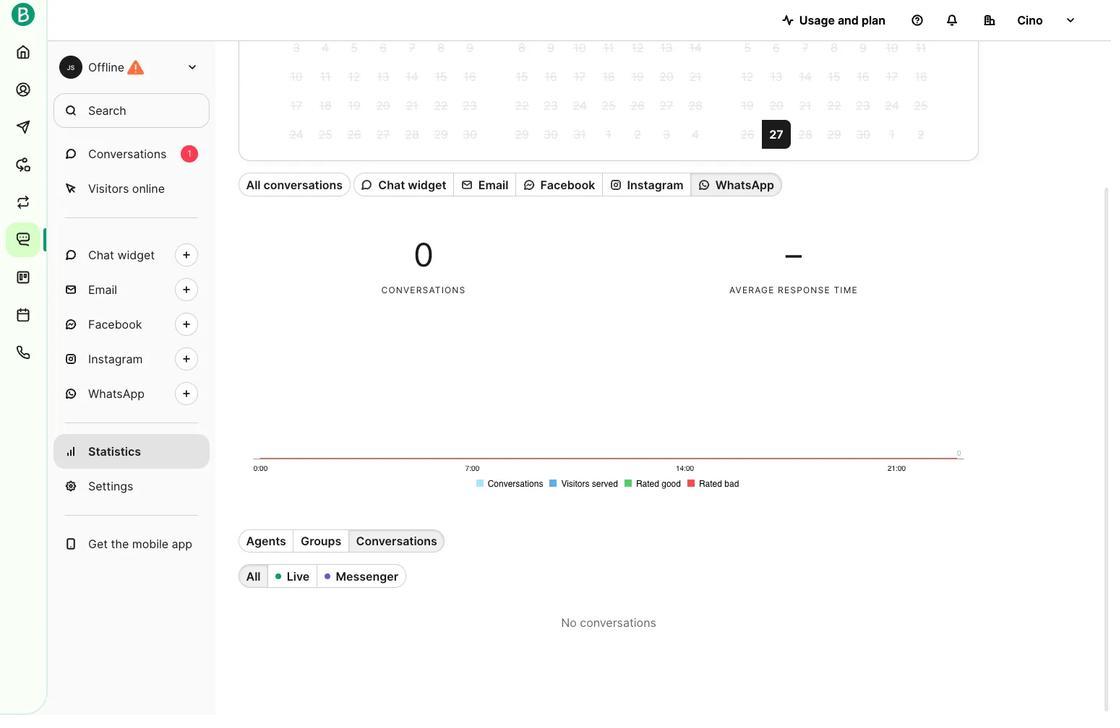Task type: vqa. For each thing, say whether or not it's contained in the screenshot.
download
no



Task type: describe. For each thing, give the bounding box(es) containing it.
online
[[132, 181, 165, 196]]

and
[[838, 13, 859, 27]]

0 horizontal spatial conversations
[[88, 147, 167, 161]]

facebook inside button
[[540, 178, 595, 192]]

facebook link
[[54, 307, 210, 342]]

chat widget link
[[54, 238, 210, 273]]

usage and plan
[[800, 13, 886, 27]]

chat widget button
[[353, 173, 453, 197]]

get the mobile app
[[88, 537, 192, 552]]

groups
[[301, 534, 342, 549]]

settings
[[88, 479, 133, 494]]

live button
[[268, 565, 317, 588]]

get
[[88, 537, 108, 552]]

whatsapp inside "button"
[[716, 178, 775, 192]]

plan
[[862, 13, 886, 27]]

1 vertical spatial conversations
[[381, 285, 466, 296]]

no conversations
[[561, 616, 656, 630]]

all for all
[[246, 569, 261, 584]]

–
[[786, 236, 802, 275]]

live
[[287, 569, 310, 584]]

all conversations
[[246, 178, 343, 192]]

cino button
[[973, 6, 1088, 35]]

widget inside button
[[408, 178, 446, 192]]

facebook button
[[515, 173, 602, 197]]

no
[[561, 616, 577, 630]]

search
[[88, 103, 126, 118]]

usage and plan button
[[771, 6, 897, 35]]

0
[[414, 236, 434, 275]]

whatsapp link
[[54, 377, 210, 411]]

mobile
[[132, 537, 169, 552]]

email button
[[453, 173, 515, 197]]

average response time
[[730, 285, 858, 296]]

chat widget inside button
[[378, 178, 446, 192]]

agents
[[246, 534, 286, 549]]

messenger
[[336, 569, 399, 584]]

email link
[[54, 273, 210, 307]]

1 vertical spatial chat
[[88, 248, 114, 262]]

27
[[769, 128, 784, 142]]

search link
[[54, 93, 210, 128]]

all button
[[239, 565, 268, 588]]



Task type: locate. For each thing, give the bounding box(es) containing it.
0 vertical spatial widget
[[408, 178, 446, 192]]

email left facebook button on the top of page
[[478, 178, 509, 192]]

conversations inside button
[[356, 534, 437, 549]]

facebook
[[540, 178, 595, 192], [88, 317, 142, 332]]

chat
[[378, 178, 405, 192], [88, 248, 114, 262]]

whatsapp down instagram link
[[88, 387, 145, 401]]

statistics
[[88, 445, 141, 459]]

widget left email button
[[408, 178, 446, 192]]

1 horizontal spatial chat widget
[[378, 178, 446, 192]]

1 horizontal spatial conversations
[[381, 285, 466, 296]]

1 horizontal spatial chat
[[378, 178, 405, 192]]

all conversations button
[[239, 173, 350, 197]]

0 horizontal spatial whatsapp
[[88, 387, 145, 401]]

conversations button
[[349, 530, 445, 553]]

email inside button
[[478, 178, 509, 192]]

js
[[67, 63, 75, 71]]

27 button
[[762, 120, 791, 149]]

1 horizontal spatial widget
[[408, 178, 446, 192]]

chat inside button
[[378, 178, 405, 192]]

all inside all conversations 'button'
[[246, 178, 261, 192]]

1 vertical spatial chat widget
[[88, 248, 155, 262]]

statistics link
[[54, 435, 210, 469]]

email up facebook link
[[88, 283, 117, 297]]

instagram inside button
[[627, 178, 684, 192]]

0 horizontal spatial conversations
[[264, 178, 343, 192]]

1 vertical spatial facebook
[[88, 317, 142, 332]]

agents button
[[239, 530, 293, 553]]

all
[[246, 178, 261, 192], [246, 569, 261, 584]]

1 horizontal spatial facebook
[[540, 178, 595, 192]]

all for all conversations
[[246, 178, 261, 192]]

0 vertical spatial instagram
[[627, 178, 684, 192]]

get the mobile app link
[[54, 527, 210, 562]]

2 vertical spatial conversations
[[580, 616, 656, 630]]

widget up email link
[[117, 248, 155, 262]]

1 vertical spatial whatsapp
[[88, 387, 145, 401]]

visitors
[[88, 181, 129, 196]]

1 horizontal spatial email
[[478, 178, 509, 192]]

whatsapp down the 27
[[716, 178, 775, 192]]

0 horizontal spatial facebook
[[88, 317, 142, 332]]

1 horizontal spatial instagram
[[627, 178, 684, 192]]

0 vertical spatial conversations
[[88, 147, 167, 161]]

1 horizontal spatial whatsapp
[[716, 178, 775, 192]]

conversations up visitors online
[[88, 147, 167, 161]]

1 vertical spatial conversations
[[356, 534, 437, 549]]

2 horizontal spatial conversations
[[580, 616, 656, 630]]

visitors online link
[[54, 171, 210, 206]]

0 vertical spatial facebook
[[540, 178, 595, 192]]

0 vertical spatial chat widget
[[378, 178, 446, 192]]

instagram button
[[602, 173, 691, 197]]

1 vertical spatial instagram
[[88, 352, 143, 367]]

chat widget up email link
[[88, 248, 155, 262]]

chat widget up 0
[[378, 178, 446, 192]]

groups button
[[293, 530, 349, 553]]

whatsapp button
[[691, 173, 782, 197]]

conversations for no conversations
[[580, 616, 656, 630]]

0 horizontal spatial widget
[[117, 248, 155, 262]]

0 vertical spatial email
[[478, 178, 509, 192]]

usage
[[800, 13, 835, 27]]

average
[[730, 285, 775, 296]]

whatsapp
[[716, 178, 775, 192], [88, 387, 145, 401]]

widget
[[408, 178, 446, 192], [117, 248, 155, 262]]

the
[[111, 537, 129, 552]]

conversations inside 'button'
[[264, 178, 343, 192]]

email
[[478, 178, 509, 192], [88, 283, 117, 297]]

0 horizontal spatial instagram
[[88, 352, 143, 367]]

1 all from the top
[[246, 178, 261, 192]]

conversations
[[88, 147, 167, 161], [356, 534, 437, 549]]

1 vertical spatial email
[[88, 283, 117, 297]]

1 vertical spatial widget
[[117, 248, 155, 262]]

settings link
[[54, 469, 210, 504]]

app
[[172, 537, 192, 552]]

conversations
[[264, 178, 343, 192], [381, 285, 466, 296], [580, 616, 656, 630]]

conversations up messenger
[[356, 534, 437, 549]]

0 vertical spatial conversations
[[264, 178, 343, 192]]

0 horizontal spatial chat
[[88, 248, 114, 262]]

2 all from the top
[[246, 569, 261, 584]]

0 vertical spatial all
[[246, 178, 261, 192]]

all inside all button
[[246, 569, 261, 584]]

1 vertical spatial all
[[246, 569, 261, 584]]

time
[[834, 285, 858, 296]]

0 vertical spatial whatsapp
[[716, 178, 775, 192]]

messenger button
[[317, 565, 406, 588]]

0 horizontal spatial chat widget
[[88, 248, 155, 262]]

instagram
[[627, 178, 684, 192], [88, 352, 143, 367]]

response
[[778, 285, 831, 296]]

0 horizontal spatial email
[[88, 283, 117, 297]]

chat widget
[[378, 178, 446, 192], [88, 248, 155, 262]]

0 vertical spatial chat
[[378, 178, 405, 192]]

visitors online
[[88, 181, 165, 196]]

instagram link
[[54, 342, 210, 377]]

1
[[187, 148, 191, 159]]

offline
[[88, 60, 124, 74]]

cino
[[1018, 13, 1043, 27]]

conversations for all conversations
[[264, 178, 343, 192]]

1 horizontal spatial conversations
[[356, 534, 437, 549]]



